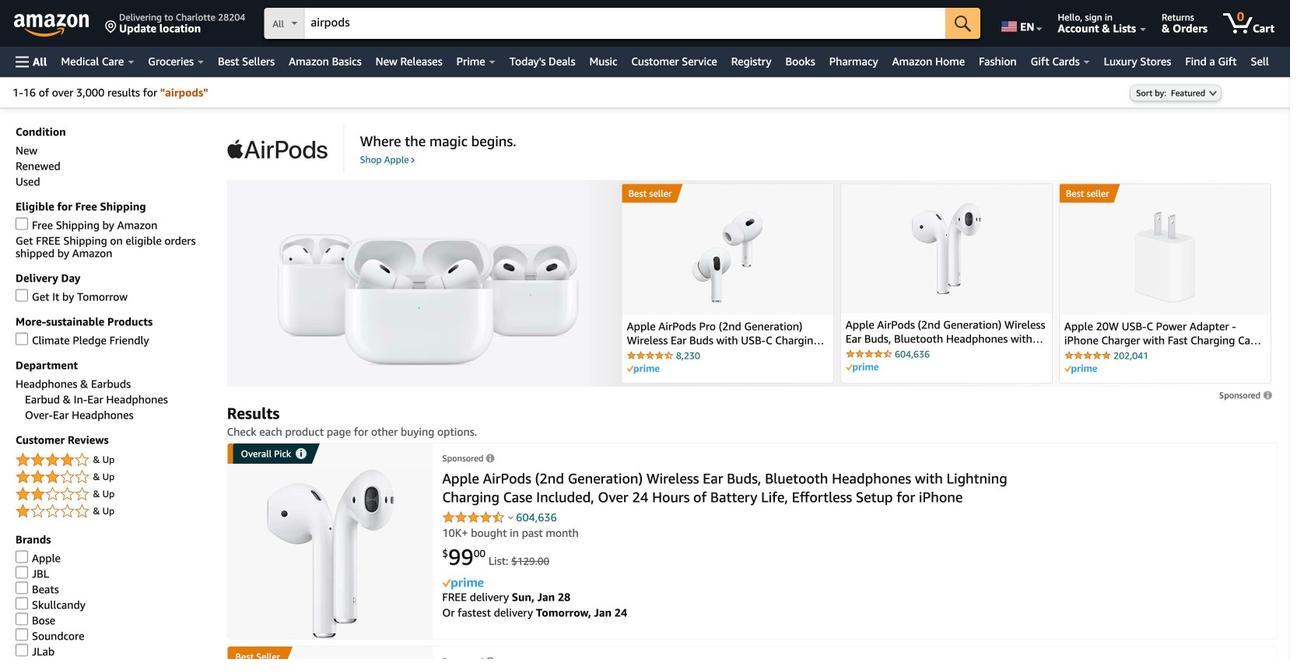 Task type: vqa. For each thing, say whether or not it's contained in the screenshot.
submit
yes



Task type: locate. For each thing, give the bounding box(es) containing it.
2 checkbox image from the top
[[16, 333, 28, 345]]

dropdown image
[[1210, 90, 1217, 96]]

popover image
[[508, 515, 514, 519]]

none search field inside navigation navigation
[[264, 8, 981, 40]]

group
[[228, 647, 285, 659]]

0 vertical spatial checkbox image
[[16, 218, 28, 230]]

None search field
[[264, 8, 981, 40]]

None submit
[[946, 8, 981, 39]]

none submit inside search field
[[946, 8, 981, 39]]

0 horizontal spatial eligible for prime. image
[[627, 365, 660, 374]]

free delivery sun, jan 28 element
[[442, 591, 571, 604]]

1 horizontal spatial eligible for prime. image
[[846, 363, 879, 372]]

navigation navigation
[[0, 0, 1291, 77]]

checkbox image
[[16, 289, 28, 302], [16, 333, 28, 345], [16, 551, 28, 563], [16, 597, 28, 610], [16, 613, 28, 625], [16, 628, 28, 641], [16, 644, 28, 657]]

1 vertical spatial checkbox image
[[16, 566, 28, 579]]

eligible for prime. image
[[846, 363, 879, 372], [627, 365, 660, 374]]

2 vertical spatial checkbox image
[[16, 582, 28, 594]]

1 checkbox image from the top
[[16, 218, 28, 230]]

amazon image
[[14, 14, 90, 37]]

4 stars & up element
[[16, 451, 211, 470]]

checkbox image
[[16, 218, 28, 230], [16, 566, 28, 579], [16, 582, 28, 594]]

2 stars & up element
[[16, 485, 211, 504]]

amazon prime image
[[442, 578, 484, 590]]

6 checkbox image from the top
[[16, 628, 28, 641]]



Task type: describe. For each thing, give the bounding box(es) containing it.
5 checkbox image from the top
[[16, 613, 28, 625]]

1 star & up element
[[16, 502, 211, 521]]

3 checkbox image from the top
[[16, 551, 28, 563]]

3 stars & up element
[[16, 468, 211, 487]]

3 checkbox image from the top
[[16, 582, 28, 594]]

4 checkbox image from the top
[[16, 597, 28, 610]]

2 checkbox image from the top
[[16, 566, 28, 579]]

eligible for prime. image
[[1065, 365, 1097, 374]]

7 checkbox image from the top
[[16, 644, 28, 657]]

sponsored ad - apple airpods (2nd generation) wireless ear buds, bluetooth headphones with lightning charging case include... image
[[266, 469, 395, 639]]

Search Amazon text field
[[305, 9, 946, 38]]

or fastest delivery tomorrow, jan 24 element
[[442, 607, 627, 619]]

1 checkbox image from the top
[[16, 289, 28, 302]]



